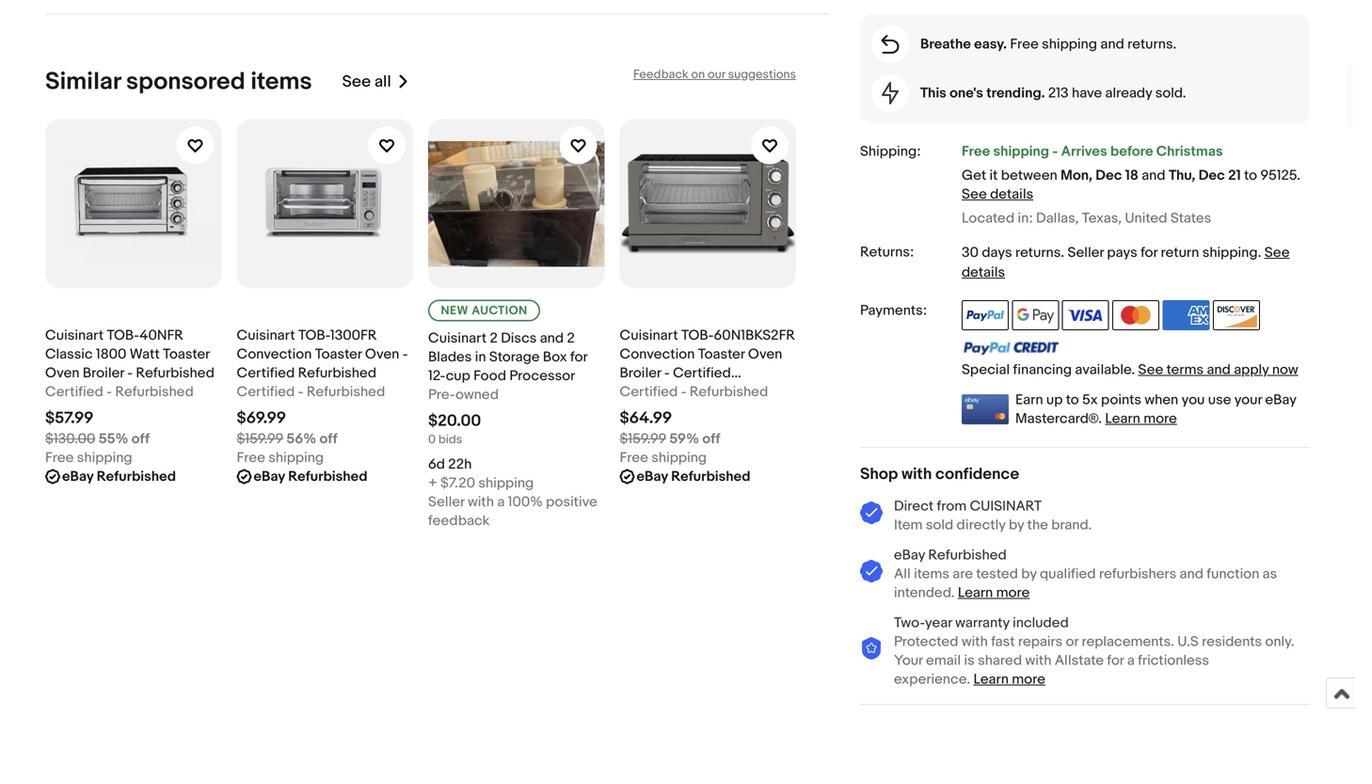 Task type: locate. For each thing, give the bounding box(es) containing it.
2 vertical spatial learn
[[974, 671, 1009, 688]]

1 horizontal spatial to
[[1245, 167, 1258, 184]]

1 horizontal spatial oven
[[365, 346, 399, 363]]

0 horizontal spatial certified - refurbished text field
[[45, 383, 194, 402]]

free inside "cuisinart tob-40nfr classic 1800 watt toaster oven broiler - refurbished certified - refurbished $57.99 $130.00 55% off free shipping"
[[45, 450, 74, 466]]

cuisinart for -
[[45, 327, 104, 344]]

0
[[428, 433, 436, 447]]

warranty
[[956, 615, 1010, 632]]

details down between at top
[[990, 186, 1034, 203]]

qualified
[[1040, 566, 1096, 583]]

1 see details link from the top
[[962, 186, 1034, 203]]

tob- inside the cuisinart tob-60n1bks2fr convection toaster oven broiler - certified refurbished
[[682, 327, 714, 344]]

1 ebay refurbished text field from the left
[[62, 467, 176, 486]]

2 vertical spatial for
[[1107, 653, 1124, 670]]

shipping up between at top
[[994, 143, 1050, 160]]

storage
[[489, 349, 540, 366]]

learn more down points on the right bottom
[[1106, 411, 1178, 428]]

ebay refurbished text field for $64.99
[[637, 467, 751, 486]]

dec left 21
[[1199, 167, 1225, 184]]

bids
[[439, 433, 463, 447]]

0 horizontal spatial to
[[1066, 392, 1079, 409]]

1 dec from the left
[[1096, 167, 1123, 184]]

2 horizontal spatial oven
[[748, 346, 783, 363]]

dec left 18
[[1096, 167, 1123, 184]]

free inside free shipping - arrives before christmas get it between mon, dec 18 and thu, dec 21 to 95125 . see details located in: dallas, texas, united states
[[962, 143, 991, 160]]

cuisinart inside the cuisinart tob-60n1bks2fr convection toaster oven broiler - certified refurbished
[[620, 327, 678, 344]]

learn more for repairs
[[974, 671, 1046, 688]]

items up intended.
[[914, 566, 950, 583]]

learn more link for 5x
[[1106, 411, 1178, 428]]

toaster down 1300fr
[[315, 346, 362, 363]]

$159.99
[[237, 431, 283, 448], [620, 431, 667, 448]]

0 horizontal spatial broiler
[[83, 365, 124, 382]]

2 horizontal spatial toaster
[[698, 346, 745, 363]]

2 certified - refurbished text field from the left
[[237, 383, 385, 402]]

easy.
[[974, 36, 1007, 53]]

ebay refurbished text field for $57.99
[[62, 467, 176, 486]]

0 vertical spatial more
[[1144, 411, 1178, 428]]

tob-
[[107, 327, 140, 344], [298, 327, 330, 344], [682, 327, 714, 344]]

0 horizontal spatial for
[[571, 349, 588, 366]]

and left function
[[1180, 566, 1204, 583]]

0 vertical spatial by
[[1009, 517, 1025, 534]]

shipping up 213
[[1042, 36, 1098, 53]]

free up get
[[962, 143, 991, 160]]

$57.99 text field
[[45, 409, 94, 428]]

with details__icon image left this at the top right of page
[[882, 82, 899, 105]]

all items are tested by qualified refurbishers and function as intended.
[[894, 566, 1278, 602]]

ebay for $57.99
[[62, 468, 94, 485]]

learn more link for tested
[[958, 585, 1030, 602]]

0 horizontal spatial tob-
[[107, 327, 140, 344]]

certified - refurbished text field down 1800
[[45, 383, 194, 402]]

a left 100%
[[497, 494, 505, 511]]

toaster inside "cuisinart tob-40nfr classic 1800 watt toaster oven broiler - refurbished certified - refurbished $57.99 $130.00 55% off free shipping"
[[163, 346, 210, 363]]

for right box
[[571, 349, 588, 366]]

1 tob- from the left
[[107, 327, 140, 344]]

2 horizontal spatial tob-
[[682, 327, 714, 344]]

tob- inside cuisinart tob-1300fr convection toaster oven - certified refurbished certified - refurbished $69.99 $159.99 56% off free shipping
[[298, 327, 330, 344]]

seller down $7.20
[[428, 494, 465, 511]]

2 left discs
[[490, 330, 498, 347]]

1 vertical spatial more
[[997, 585, 1030, 602]]

1800
[[96, 346, 127, 363]]

for
[[1141, 244, 1158, 261], [571, 349, 588, 366], [1107, 653, 1124, 670]]

shipping down the 56%
[[269, 450, 324, 466]]

more down shared
[[1012, 671, 1046, 688]]

trending.
[[987, 85, 1045, 102]]

items left 'see all' text field
[[251, 67, 312, 97]]

ebay for $64.99
[[637, 468, 668, 485]]

to right 21
[[1245, 167, 1258, 184]]

cuisinart inside cuisinart tob-1300fr convection toaster oven - certified refurbished certified - refurbished $69.99 $159.99 56% off free shipping
[[237, 327, 295, 344]]

tested
[[977, 566, 1019, 583]]

toaster down "60n1bks2fr"
[[698, 346, 745, 363]]

1 horizontal spatial ebay refurbished text field
[[637, 467, 751, 486]]

2 convection from the left
[[620, 346, 695, 363]]

ebay inside the earn up to 5x points when you use your ebay mastercard®.
[[1266, 392, 1297, 409]]

1 horizontal spatial for
[[1107, 653, 1124, 670]]

1 vertical spatial for
[[571, 349, 588, 366]]

0 horizontal spatial a
[[497, 494, 505, 511]]

30
[[962, 244, 979, 261]]

. up discover image
[[1258, 244, 1262, 261]]

tob- inside "cuisinart tob-40nfr classic 1800 watt toaster oven broiler - refurbished certified - refurbished $57.99 $130.00 55% off free shipping"
[[107, 327, 140, 344]]

1 broiler from the left
[[83, 365, 124, 382]]

a down replacements.
[[1128, 653, 1135, 670]]

you
[[1182, 392, 1205, 409]]

broiler down 1800
[[83, 365, 124, 382]]

certified
[[237, 365, 295, 382], [673, 365, 731, 382], [45, 384, 103, 401], [237, 384, 295, 401], [620, 384, 678, 401]]

- inside certified - refurbished $64.99 $159.99 59% off free shipping
[[681, 384, 687, 401]]

convection for cuisinart tob-60n1bks2fr convection toaster oven broiler - certified refurbished
[[620, 346, 695, 363]]

off
[[132, 431, 150, 448], [320, 431, 338, 448], [703, 431, 721, 448]]

tob- for $69.99
[[298, 327, 330, 344]]

directly
[[957, 517, 1006, 534]]

0 horizontal spatial toaster
[[163, 346, 210, 363]]

located
[[962, 210, 1015, 227]]

learn more down 'tested'
[[958, 585, 1030, 602]]

shipping down the 59%
[[652, 450, 707, 466]]

3 toaster from the left
[[698, 346, 745, 363]]

ebay down now
[[1266, 392, 1297, 409]]

feedback on our suggestions link
[[634, 67, 796, 82]]

cuisinart for food
[[428, 330, 487, 347]]

95125
[[1261, 167, 1297, 184]]

items inside all items are tested by qualified refurbishers and function as intended.
[[914, 566, 950, 583]]

see
[[342, 72, 371, 92], [962, 186, 987, 203], [1265, 244, 1290, 261], [1139, 362, 1164, 379]]

and left returns.
[[1101, 36, 1125, 53]]

cuisinart for $69.99
[[237, 327, 295, 344]]

3 tob- from the left
[[682, 327, 714, 344]]

cuisinart up certified - refurbished text field
[[620, 327, 678, 344]]

1 horizontal spatial tob-
[[298, 327, 330, 344]]

are
[[953, 566, 973, 583]]

2 $159.99 from the left
[[620, 431, 667, 448]]

it
[[990, 167, 998, 184]]

protected
[[894, 634, 959, 651]]

convection inside cuisinart tob-1300fr convection toaster oven - certified refurbished certified - refurbished $69.99 $159.99 56% off free shipping
[[237, 346, 312, 363]]

1 2 from the left
[[490, 330, 498, 347]]

see left all
[[342, 72, 371, 92]]

cuisinart up blades
[[428, 330, 487, 347]]

more down when
[[1144, 411, 1178, 428]]

shipping inside cuisinart tob-1300fr convection toaster oven - certified refurbished certified - refurbished $69.99 $159.99 56% off free shipping
[[269, 450, 324, 466]]

1 horizontal spatial broiler
[[620, 365, 661, 382]]

refurbished inside the cuisinart tob-60n1bks2fr convection toaster oven broiler - certified refurbished
[[620, 384, 698, 401]]

oven down 1300fr
[[365, 346, 399, 363]]

1 vertical spatial seller
[[428, 494, 465, 511]]

0 vertical spatial seller
[[1068, 244, 1104, 261]]

1 horizontal spatial free shipping text field
[[237, 449, 324, 467]]

ebay refurbished down the 56%
[[254, 468, 368, 485]]

2 horizontal spatial for
[[1141, 244, 1158, 261]]

ebay refurbished
[[62, 468, 176, 485], [254, 468, 368, 485], [637, 468, 751, 485], [894, 547, 1007, 564]]

off inside cuisinart tob-1300fr convection toaster oven - certified refurbished certified - refurbished $69.99 $159.99 56% off free shipping
[[320, 431, 338, 448]]

cuisinart up the $69.99 'text box'
[[237, 327, 295, 344]]

with details__icon image for direct
[[860, 502, 883, 525]]

see details link down united on the top right of page
[[962, 244, 1290, 281]]

ebay down free shipping text box
[[637, 468, 668, 485]]

more down 'tested'
[[997, 585, 1030, 602]]

Pre-owned text field
[[428, 386, 499, 405]]

0 vertical spatial details
[[990, 186, 1034, 203]]

1 horizontal spatial certified - refurbished text field
[[237, 383, 385, 402]]

for right pays
[[1141, 244, 1158, 261]]

a inside the cuisinart  2 discs and 2 blades in storage box for 12-cup food processor pre-owned $20.00 0 bids 6d 22h + $7.20 shipping seller with a 100% positive feedback
[[497, 494, 505, 511]]

1 horizontal spatial items
[[914, 566, 950, 583]]

toaster
[[163, 346, 210, 363], [315, 346, 362, 363], [698, 346, 745, 363]]

cuisinart inside the cuisinart  2 discs and 2 blades in storage box for 12-cup food processor pre-owned $20.00 0 bids 6d 22h + $7.20 shipping seller with a 100% positive feedback
[[428, 330, 487, 347]]

ebay refurbished text field down the 59%
[[637, 467, 751, 486]]

$64.99 text field
[[620, 409, 672, 428]]

2 vertical spatial learn more link
[[974, 671, 1046, 688]]

free down "previous price $159.99 59% off" text box at the bottom of page
[[620, 450, 649, 466]]

eBay Refurbished text field
[[254, 467, 368, 486]]

apply
[[1234, 362, 1269, 379]]

with down repairs
[[1026, 653, 1052, 670]]

free inside certified - refurbished $64.99 $159.99 59% off free shipping
[[620, 450, 649, 466]]

. down dallas,
[[1061, 244, 1065, 261]]

oven for cuisinart tob-60n1bks2fr convection toaster oven broiler - certified refurbished
[[748, 346, 783, 363]]

more for or
[[1012, 671, 1046, 688]]

see up when
[[1139, 362, 1164, 379]]

2 off from the left
[[320, 431, 338, 448]]

free shipping text field down $130.00
[[45, 449, 132, 467]]

new
[[441, 304, 469, 318]]

to left 5x on the right of the page
[[1066, 392, 1079, 409]]

2 horizontal spatial .
[[1297, 167, 1301, 184]]

intended.
[[894, 585, 955, 602]]

arrives
[[1062, 143, 1108, 160]]

2 broiler from the left
[[620, 365, 661, 382]]

broiler
[[83, 365, 124, 382], [620, 365, 661, 382]]

by
[[1009, 517, 1025, 534], [1022, 566, 1037, 583]]

ebay refurbished for $64.99
[[637, 468, 751, 485]]

2
[[490, 330, 498, 347], [567, 330, 575, 347]]

1 vertical spatial details
[[962, 264, 1006, 281]]

see down get
[[962, 186, 987, 203]]

oven inside the cuisinart tob-60n1bks2fr convection toaster oven broiler - certified refurbished
[[748, 346, 783, 363]]

1 horizontal spatial convection
[[620, 346, 695, 363]]

in:
[[1018, 210, 1033, 227]]

1 horizontal spatial a
[[1128, 653, 1135, 670]]

paypal image
[[962, 300, 1009, 331]]

2 tob- from the left
[[298, 327, 330, 344]]

learn more link for repairs
[[974, 671, 1046, 688]]

2 horizontal spatial off
[[703, 431, 721, 448]]

free down the previous price $159.99 56% off text field
[[237, 450, 265, 466]]

18
[[1126, 167, 1139, 184]]

feedback
[[428, 513, 490, 530]]

0 horizontal spatial $159.99
[[237, 431, 283, 448]]

seller left pays
[[1068, 244, 1104, 261]]

ebay refurbished down free shipping text box
[[637, 468, 751, 485]]

with details__icon image left breathe
[[882, 35, 900, 54]]

up
[[1047, 392, 1063, 409]]

1 vertical spatial by
[[1022, 566, 1037, 583]]

broiler up $64.99 text field
[[620, 365, 661, 382]]

1 horizontal spatial dec
[[1199, 167, 1225, 184]]

learn more link down shared
[[974, 671, 1046, 688]]

items
[[251, 67, 312, 97], [914, 566, 950, 583]]

0 horizontal spatial convection
[[237, 346, 312, 363]]

1 $159.99 from the left
[[237, 431, 283, 448]]

0 horizontal spatial free shipping text field
[[45, 449, 132, 467]]

get
[[962, 167, 987, 184]]

to inside the earn up to 5x points when you use your ebay mastercard®.
[[1066, 392, 1079, 409]]

learn down shared
[[974, 671, 1009, 688]]

1 free shipping text field from the left
[[45, 449, 132, 467]]

0 vertical spatial a
[[497, 494, 505, 511]]

learn more link down 'tested'
[[958, 585, 1030, 602]]

with details__icon image for this
[[882, 82, 899, 105]]

more for by
[[997, 585, 1030, 602]]

1 horizontal spatial seller
[[1068, 244, 1104, 261]]

learn more for tested
[[958, 585, 1030, 602]]

ebay inside ebay refurbished text field
[[254, 468, 285, 485]]

shipping down previous price $130.00 55% off text field
[[77, 450, 132, 466]]

1 vertical spatial learn more
[[958, 585, 1030, 602]]

shipping up 100%
[[479, 475, 534, 492]]

1 vertical spatial to
[[1066, 392, 1079, 409]]

oven inside cuisinart tob-1300fr convection toaster oven - certified refurbished certified - refurbished $69.99 $159.99 56% off free shipping
[[365, 346, 399, 363]]

learn down points on the right bottom
[[1106, 411, 1141, 428]]

2 vertical spatial learn more
[[974, 671, 1046, 688]]

0 horizontal spatial ebay refurbished text field
[[62, 467, 176, 486]]

details inside free shipping - arrives before christmas get it between mon, dec 18 and thu, dec 21 to 95125 . see details located in: dallas, texas, united states
[[990, 186, 1034, 203]]

ebay refurbished text field down 55%
[[62, 467, 176, 486]]

$159.99 down $64.99
[[620, 431, 667, 448]]

with down + $7.20 shipping text box
[[468, 494, 494, 511]]

ebay refurbished down 55%
[[62, 468, 176, 485]]

dec
[[1096, 167, 1123, 184], [1199, 167, 1225, 184]]

0 horizontal spatial items
[[251, 67, 312, 97]]

repairs
[[1019, 634, 1063, 651]]

ebay down $130.00
[[62, 468, 94, 485]]

christmas
[[1157, 143, 1223, 160]]

visa image
[[1063, 300, 1110, 331]]

1 vertical spatial learn
[[958, 585, 993, 602]]

2 free shipping text field from the left
[[237, 449, 324, 467]]

all
[[894, 566, 911, 583]]

certified - refurbished text field up the 56%
[[237, 383, 385, 402]]

1 horizontal spatial toaster
[[315, 346, 362, 363]]

learn more link
[[1106, 411, 1178, 428], [958, 585, 1030, 602], [974, 671, 1046, 688]]

certified - refurbished text field for $69.99
[[237, 383, 385, 402]]

. right 21
[[1297, 167, 1301, 184]]

0 horizontal spatial dec
[[1096, 167, 1123, 184]]

toaster inside the cuisinart tob-60n1bks2fr convection toaster oven broiler - certified refurbished
[[698, 346, 745, 363]]

days
[[982, 244, 1013, 261]]

0 horizontal spatial oven
[[45, 365, 80, 382]]

Free shipping text field
[[45, 449, 132, 467], [237, 449, 324, 467]]

1 vertical spatial see details link
[[962, 244, 1290, 281]]

convection up the $69.99 'text box'
[[237, 346, 312, 363]]

ebay down the previous price $159.99 56% off text field
[[254, 468, 285, 485]]

with details__icon image
[[882, 35, 900, 54], [882, 82, 899, 105], [860, 502, 883, 525], [860, 560, 883, 584], [860, 637, 883, 661]]

1 horizontal spatial off
[[320, 431, 338, 448]]

by right 'tested'
[[1022, 566, 1037, 583]]

pays
[[1108, 244, 1138, 261]]

2 vertical spatial more
[[1012, 671, 1046, 688]]

0 vertical spatial learn more
[[1106, 411, 1178, 428]]

0 vertical spatial learn more link
[[1106, 411, 1178, 428]]

free down $130.00
[[45, 450, 74, 466]]

direct from cuisinart item sold directly by the brand.
[[894, 498, 1092, 534]]

learn more down shared
[[974, 671, 1046, 688]]

and up box
[[540, 330, 564, 347]]

toaster inside cuisinart tob-1300fr convection toaster oven - certified refurbished certified - refurbished $69.99 $159.99 56% off free shipping
[[315, 346, 362, 363]]

learn more link down points on the right bottom
[[1106, 411, 1178, 428]]

free inside cuisinart tob-1300fr convection toaster oven - certified refurbished certified - refurbished $69.99 $159.99 56% off free shipping
[[237, 450, 265, 466]]

2 up box
[[567, 330, 575, 347]]

and right 18
[[1142, 167, 1166, 184]]

Certified - Refurbished text field
[[45, 383, 194, 402], [237, 383, 385, 402]]

1 toaster from the left
[[163, 346, 210, 363]]

fast
[[991, 634, 1015, 651]]

owned
[[456, 387, 499, 404]]

$130.00
[[45, 431, 95, 448]]

ebay
[[1266, 392, 1297, 409], [62, 468, 94, 485], [254, 468, 285, 485], [637, 468, 668, 485], [894, 547, 925, 564]]

1 certified - refurbished text field from the left
[[45, 383, 194, 402]]

toaster down 40nfr
[[163, 346, 210, 363]]

off right 55%
[[132, 431, 150, 448]]

$159.99 down the $69.99 'text box'
[[237, 431, 283, 448]]

shipping
[[1042, 36, 1098, 53], [994, 143, 1050, 160], [1203, 244, 1258, 261], [77, 450, 132, 466], [269, 450, 324, 466], [652, 450, 707, 466], [479, 475, 534, 492]]

1 horizontal spatial 2
[[567, 330, 575, 347]]

$20.00
[[428, 412, 481, 431]]

food
[[474, 368, 507, 385]]

paypal credit image
[[962, 341, 1060, 356]]

shipping inside free shipping - arrives before christmas get it between mon, dec 18 and thu, dec 21 to 95125 . see details located in: dallas, texas, united states
[[994, 143, 1050, 160]]

22h
[[448, 456, 472, 473]]

certified inside the cuisinart tob-60n1bks2fr convection toaster oven broiler - certified refurbished
[[673, 365, 731, 382]]

with details__icon image left all
[[860, 560, 883, 584]]

cuisinart inside "cuisinart tob-40nfr classic 1800 watt toaster oven broiler - refurbished certified - refurbished $57.99 $130.00 55% off free shipping"
[[45, 327, 104, 344]]

details down the "30"
[[962, 264, 1006, 281]]

classic
[[45, 346, 93, 363]]

cuisinart up classic
[[45, 327, 104, 344]]

1 vertical spatial learn more link
[[958, 585, 1030, 602]]

0 vertical spatial learn
[[1106, 411, 1141, 428]]

see details link down it
[[962, 186, 1034, 203]]

2 ebay refurbished text field from the left
[[637, 467, 751, 486]]

cuisinart tob-40nfr classic 1800 watt toaster oven broiler - refurbished certified - refurbished $57.99 $130.00 55% off free shipping
[[45, 327, 215, 466]]

with inside the cuisinart  2 discs and 2 blades in storage box for 12-cup food processor pre-owned $20.00 0 bids 6d 22h + $7.20 shipping seller with a 100% positive feedback
[[468, 494, 494, 511]]

broiler inside "cuisinart tob-40nfr classic 1800 watt toaster oven broiler - refurbished certified - refurbished $57.99 $130.00 55% off free shipping"
[[83, 365, 124, 382]]

2 toaster from the left
[[315, 346, 362, 363]]

by left the
[[1009, 517, 1025, 534]]

seller
[[1068, 244, 1104, 261], [428, 494, 465, 511]]

off right the 59%
[[703, 431, 721, 448]]

1 vertical spatial a
[[1128, 653, 1135, 670]]

available.
[[1075, 362, 1136, 379]]

0 horizontal spatial off
[[132, 431, 150, 448]]

see all
[[342, 72, 391, 92]]

see down 95125
[[1265, 244, 1290, 261]]

1 horizontal spatial $159.99
[[620, 431, 667, 448]]

and inside all items are tested by qualified refurbishers and function as intended.
[[1180, 566, 1204, 583]]

oven down classic
[[45, 365, 80, 382]]

3 off from the left
[[703, 431, 721, 448]]

oven down "60n1bks2fr"
[[748, 346, 783, 363]]

. inside free shipping - arrives before christmas get it between mon, dec 18 and thu, dec 21 to 95125 . see details located in: dallas, texas, united states
[[1297, 167, 1301, 184]]

0 vertical spatial to
[[1245, 167, 1258, 184]]

details inside see details
[[962, 264, 1006, 281]]

more for points
[[1144, 411, 1178, 428]]

refurbishers
[[1100, 566, 1177, 583]]

1 vertical spatial items
[[914, 566, 950, 583]]

discs
[[501, 330, 537, 347]]

all
[[375, 72, 391, 92]]

0 horizontal spatial 2
[[490, 330, 498, 347]]

google pay image
[[1012, 300, 1059, 331]]

0 horizontal spatial seller
[[428, 494, 465, 511]]

one's
[[950, 85, 984, 102]]

for down replacements.
[[1107, 653, 1124, 670]]

breathe easy. free shipping and returns.
[[921, 36, 1177, 53]]

$57.99
[[45, 409, 94, 428]]

the
[[1028, 517, 1049, 534]]

eBay Refurbished text field
[[62, 467, 176, 486], [637, 467, 751, 486]]

free shipping text field down the 56%
[[237, 449, 324, 467]]

convection inside the cuisinart tob-60n1bks2fr convection toaster oven broiler - certified refurbished
[[620, 346, 695, 363]]

-
[[1053, 143, 1058, 160], [403, 346, 408, 363], [127, 365, 133, 382], [665, 365, 670, 382], [107, 384, 112, 401], [298, 384, 304, 401], [681, 384, 687, 401]]

with details__icon image left item
[[860, 502, 883, 525]]

learn down "are"
[[958, 585, 993, 602]]

0 vertical spatial see details link
[[962, 186, 1034, 203]]

off right the 56%
[[320, 431, 338, 448]]

1 off from the left
[[132, 431, 150, 448]]

1 convection from the left
[[237, 346, 312, 363]]

free right easy.
[[1010, 36, 1039, 53]]

convection up certified - refurbished text field
[[620, 346, 695, 363]]

59%
[[670, 431, 699, 448]]



Task type: describe. For each thing, give the bounding box(es) containing it.
shipping right return
[[1203, 244, 1258, 261]]

blades
[[428, 349, 472, 366]]

special
[[962, 362, 1010, 379]]

free shipping text field for 56%
[[237, 449, 324, 467]]

free shipping - arrives before christmas get it between mon, dec 18 and thu, dec 21 to 95125 . see details located in: dallas, texas, united states
[[962, 143, 1301, 227]]

+ $7.20 shipping text field
[[428, 474, 534, 493]]

for inside protected with fast repairs or replacements. u.s residents only. your email is shared with allstate for a frictionless experience.
[[1107, 653, 1124, 670]]

ebay refurbished for $57.99
[[62, 468, 176, 485]]

return
[[1161, 244, 1200, 261]]

previous price $130.00 55% off text field
[[45, 430, 150, 449]]

confidence
[[936, 465, 1020, 485]]

cuisinart tob-60n1bks2fr convection toaster oven broiler - certified refurbished
[[620, 327, 796, 401]]

$7.20
[[441, 475, 475, 492]]

or
[[1066, 634, 1079, 651]]

convection for cuisinart tob-1300fr convection toaster oven - certified refurbished certified - refurbished $69.99 $159.99 56% off free shipping
[[237, 346, 312, 363]]

$69.99
[[237, 409, 286, 428]]

oven for cuisinart tob-1300fr convection toaster oven - certified refurbished certified - refurbished $69.99 $159.99 56% off free shipping
[[365, 346, 399, 363]]

this one's trending. 213 have already sold.
[[921, 85, 1187, 102]]

- inside the cuisinart tob-60n1bks2fr convection toaster oven broiler - certified refurbished
[[665, 365, 670, 382]]

watt
[[130, 346, 160, 363]]

30 days returns . seller pays for return shipping .
[[962, 244, 1265, 261]]

by inside 'direct from cuisinart item sold directly by the brand.'
[[1009, 517, 1025, 534]]

only.
[[1266, 634, 1295, 651]]

a inside protected with fast repairs or replacements. u.s residents only. your email is shared with allstate for a frictionless experience.
[[1128, 653, 1135, 670]]

allstate
[[1055, 653, 1104, 670]]

year
[[925, 615, 953, 632]]

earn
[[1016, 392, 1044, 409]]

see details
[[962, 244, 1290, 281]]

master card image
[[1113, 300, 1160, 331]]

similar
[[45, 67, 121, 97]]

ebay refurbished for $69.99
[[254, 468, 368, 485]]

cuisinart  2 discs and 2 blades in storage box for 12-cup food processor pre-owned $20.00 0 bids 6d 22h + $7.20 shipping seller with a 100% positive feedback
[[428, 330, 601, 530]]

states
[[1171, 210, 1212, 227]]

ebay up all
[[894, 547, 925, 564]]

See all text field
[[342, 72, 391, 92]]

your
[[1235, 392, 1263, 409]]

returns
[[1016, 244, 1061, 261]]

included
[[1013, 615, 1069, 632]]

0 bids text field
[[428, 433, 463, 447]]

learn for mastercard®.
[[1106, 411, 1141, 428]]

as
[[1263, 566, 1278, 583]]

broiler inside the cuisinart tob-60n1bks2fr convection toaster oven broiler - certified refurbished
[[620, 365, 661, 382]]

60n1bks2fr
[[714, 327, 796, 344]]

box
[[543, 349, 567, 366]]

with up 'direct'
[[902, 465, 932, 485]]

texas,
[[1082, 210, 1122, 227]]

oven inside "cuisinart tob-40nfr classic 1800 watt toaster oven broiler - refurbished certified - refurbished $57.99 $130.00 55% off free shipping"
[[45, 365, 80, 382]]

5x
[[1083, 392, 1098, 409]]

email
[[926, 653, 961, 670]]

certified inside "cuisinart tob-40nfr classic 1800 watt toaster oven broiler - refurbished certified - refurbished $57.99 $130.00 55% off free shipping"
[[45, 384, 103, 401]]

mastercard®.
[[1016, 411, 1102, 428]]

american express image
[[1163, 300, 1210, 331]]

sold.
[[1156, 85, 1187, 102]]

ebay for $69.99
[[254, 468, 285, 485]]

mon,
[[1061, 167, 1093, 184]]

positive
[[546, 494, 598, 511]]

off inside certified - refurbished $64.99 $159.99 59% off free shipping
[[703, 431, 721, 448]]

see inside free shipping - arrives before christmas get it between mon, dec 18 and thu, dec 21 to 95125 . see details located in: dallas, texas, united states
[[962, 186, 987, 203]]

u.s
[[1178, 634, 1199, 651]]

before
[[1111, 143, 1154, 160]]

replacements.
[[1082, 634, 1175, 651]]

and up use
[[1207, 362, 1231, 379]]

now
[[1273, 362, 1299, 379]]

0 vertical spatial for
[[1141, 244, 1158, 261]]

to inside free shipping - arrives before christmas get it between mon, dec 18 and thu, dec 21 to 95125 . see details located in: dallas, texas, united states
[[1245, 167, 1258, 184]]

free shipping text field for $57.99
[[45, 449, 132, 467]]

certified inside certified - refurbished $64.99 $159.99 59% off free shipping
[[620, 384, 678, 401]]

auction
[[472, 304, 528, 318]]

advertisement region
[[944, 720, 1227, 765]]

learn for intended.
[[958, 585, 993, 602]]

function
[[1207, 566, 1260, 583]]

toaster for cuisinart tob-1300fr convection toaster oven - certified refurbished certified - refurbished $69.99 $159.99 56% off free shipping
[[315, 346, 362, 363]]

see inside see details
[[1265, 244, 1290, 261]]

seller inside the cuisinart  2 discs and 2 blades in storage box for 12-cup food processor pre-owned $20.00 0 bids 6d 22h + $7.20 shipping seller with a 100% positive feedback
[[428, 494, 465, 511]]

in
[[475, 349, 486, 366]]

40nfr
[[140, 327, 184, 344]]

two-year warranty included
[[894, 615, 1069, 632]]

see all link
[[342, 67, 410, 97]]

$64.99
[[620, 409, 672, 428]]

when
[[1145, 392, 1179, 409]]

feedback on our suggestions
[[634, 67, 796, 82]]

shared
[[978, 653, 1023, 670]]

with details__icon image for breathe
[[882, 35, 900, 54]]

shipping:
[[860, 143, 921, 160]]

points
[[1102, 392, 1142, 409]]

$159.99 inside certified - refurbished $64.99 $159.99 59% off free shipping
[[620, 431, 667, 448]]

returns.
[[1128, 36, 1177, 53]]

$20.00 text field
[[428, 412, 481, 431]]

our
[[708, 67, 726, 82]]

brand.
[[1052, 517, 1092, 534]]

is
[[964, 653, 975, 670]]

toaster for cuisinart tob-60n1bks2fr convection toaster oven broiler - certified refurbished
[[698, 346, 745, 363]]

sponsored
[[126, 67, 245, 97]]

tob- for -
[[107, 327, 140, 344]]

protected with fast repairs or replacements. u.s residents only. your email is shared with allstate for a frictionless experience.
[[894, 634, 1295, 688]]

shipping inside the cuisinart  2 discs and 2 blades in storage box for 12-cup food processor pre-owned $20.00 0 bids 6d 22h + $7.20 shipping seller with a 100% positive feedback
[[479, 475, 534, 492]]

1300fr
[[330, 327, 377, 344]]

6d
[[428, 456, 445, 473]]

0 horizontal spatial .
[[1061, 244, 1065, 261]]

refurbished inside certified - refurbished $64.99 $159.99 59% off free shipping
[[690, 384, 768, 401]]

Certified - Refurbished text field
[[620, 383, 768, 402]]

thu,
[[1169, 167, 1196, 184]]

$69.99 text field
[[237, 409, 286, 428]]

direct
[[894, 498, 934, 515]]

earn up to 5x points when you use your ebay mastercard®.
[[1016, 392, 1297, 428]]

refurbished inside ebay refurbished text field
[[288, 468, 368, 485]]

Seller with a 100% positive feedback text field
[[428, 493, 605, 531]]

56%
[[287, 431, 317, 448]]

and inside the cuisinart  2 discs and 2 blades in storage box for 12-cup food processor pre-owned $20.00 0 bids 6d 22h + $7.20 shipping seller with a 100% positive feedback
[[540, 330, 564, 347]]

6d 22h text field
[[428, 455, 472, 474]]

21
[[1229, 167, 1242, 184]]

shipping inside certified - refurbished $64.99 $159.99 59% off free shipping
[[652, 450, 707, 466]]

discover image
[[1213, 300, 1260, 331]]

previous price $159.99 59% off text field
[[620, 430, 721, 449]]

with up is
[[962, 634, 988, 651]]

use
[[1209, 392, 1232, 409]]

and inside free shipping - arrives before christmas get it between mon, dec 18 and thu, dec 21 to 95125 . see details located in: dallas, texas, united states
[[1142, 167, 1166, 184]]

2 2 from the left
[[567, 330, 575, 347]]

$159.99 inside cuisinart tob-1300fr convection toaster oven - certified refurbished certified - refurbished $69.99 $159.99 56% off free shipping
[[237, 431, 283, 448]]

previous price $159.99 56% off text field
[[237, 430, 338, 449]]

already
[[1106, 85, 1153, 102]]

Free shipping text field
[[620, 449, 707, 467]]

shop with confidence
[[860, 465, 1020, 485]]

pre-
[[428, 387, 456, 404]]

terms
[[1167, 362, 1204, 379]]

processor
[[510, 368, 576, 385]]

ebay mastercard image
[[962, 395, 1009, 425]]

213
[[1049, 85, 1069, 102]]

by inside all items are tested by qualified refurbishers and function as intended.
[[1022, 566, 1037, 583]]

off inside "cuisinart tob-40nfr classic 1800 watt toaster oven broiler - refurbished certified - refurbished $57.99 $130.00 55% off free shipping"
[[132, 431, 150, 448]]

+
[[428, 475, 437, 492]]

from
[[937, 498, 967, 515]]

similar sponsored items
[[45, 67, 312, 97]]

ebay refurbished up "are"
[[894, 547, 1007, 564]]

0 vertical spatial items
[[251, 67, 312, 97]]

certified - refurbished text field for -
[[45, 383, 194, 402]]

learn for email
[[974, 671, 1009, 688]]

100%
[[508, 494, 543, 511]]

shipping inside "cuisinart tob-40nfr classic 1800 watt toaster oven broiler - refurbished certified - refurbished $57.99 $130.00 55% off free shipping"
[[77, 450, 132, 466]]

2 see details link from the top
[[962, 244, 1290, 281]]

cuisinart
[[970, 498, 1042, 515]]

1 horizontal spatial .
[[1258, 244, 1262, 261]]

cuisinart tob-1300fr convection toaster oven - certified refurbished certified - refurbished $69.99 $159.99 56% off free shipping
[[237, 327, 408, 466]]

with details__icon image left your
[[860, 637, 883, 661]]

residents
[[1202, 634, 1263, 651]]

for inside the cuisinart  2 discs and 2 blades in storage box for 12-cup food processor pre-owned $20.00 0 bids 6d 22h + $7.20 shipping seller with a 100% positive feedback
[[571, 349, 588, 366]]

2 dec from the left
[[1199, 167, 1225, 184]]

learn more for 5x
[[1106, 411, 1178, 428]]

special financing available. see terms and apply now
[[962, 362, 1299, 379]]

- inside free shipping - arrives before christmas get it between mon, dec 18 and thu, dec 21 to 95125 . see details located in: dallas, texas, united states
[[1053, 143, 1058, 160]]

your
[[894, 653, 923, 670]]



Task type: vqa. For each thing, say whether or not it's contained in the screenshot.
the bottommost Note20
no



